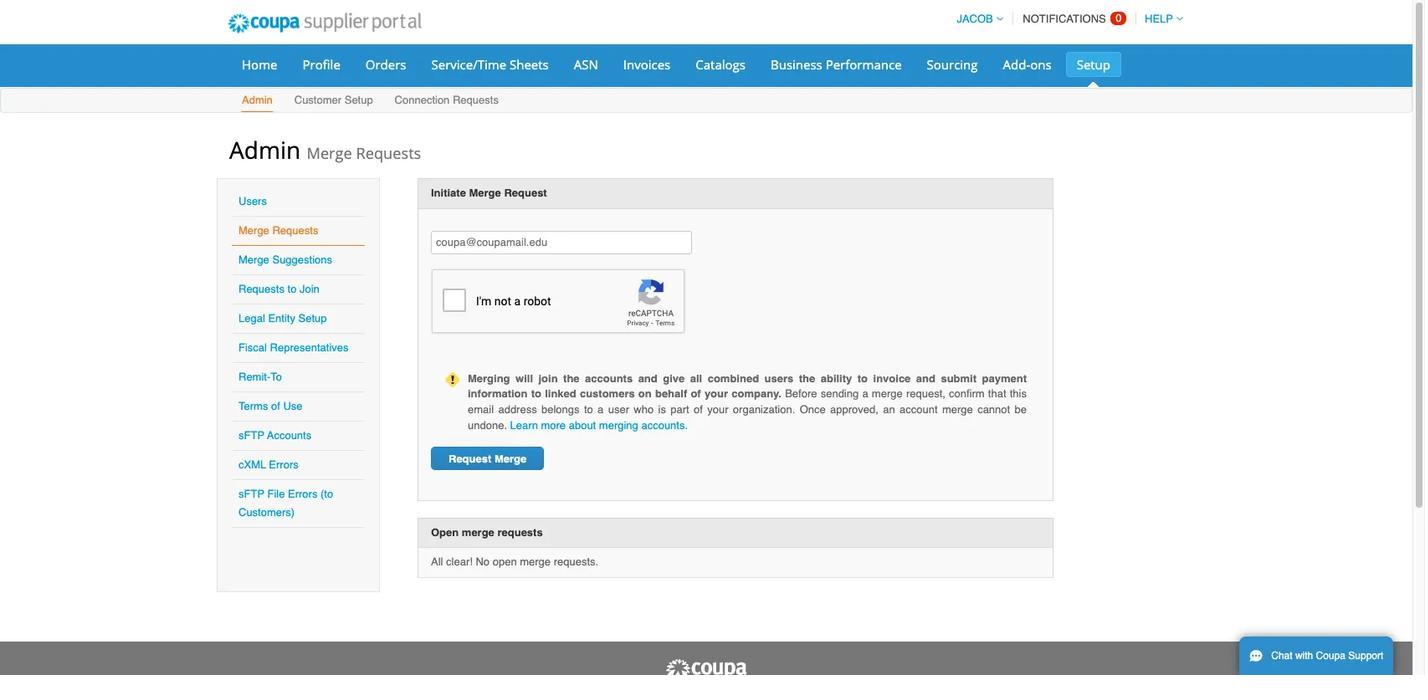 Task type: describe. For each thing, give the bounding box(es) containing it.
sftp file errors (to customers)
[[239, 488, 333, 519]]

this
[[1010, 388, 1027, 400]]

sheets
[[510, 56, 549, 73]]

accounts.
[[642, 419, 688, 432]]

to down join
[[531, 388, 542, 400]]

more
[[541, 419, 566, 432]]

behalf
[[655, 388, 687, 400]]

admin link
[[241, 90, 274, 112]]

part
[[671, 403, 690, 416]]

requests to join
[[239, 283, 320, 296]]

merge down "confirm" at the bottom right
[[943, 403, 973, 416]]

admin for admin
[[242, 94, 273, 106]]

merge up no
[[462, 526, 495, 539]]

combined
[[708, 372, 759, 385]]

home link
[[231, 52, 288, 77]]

navigation containing notifications 0
[[950, 3, 1184, 35]]

sending
[[821, 388, 859, 400]]

add-ons link
[[992, 52, 1063, 77]]

file
[[267, 488, 285, 501]]

fiscal
[[239, 342, 267, 354]]

merge requests link
[[239, 224, 318, 237]]

approved,
[[830, 403, 879, 416]]

on
[[639, 388, 652, 400]]

terms
[[239, 400, 268, 413]]

help
[[1145, 13, 1174, 25]]

cxml
[[239, 459, 266, 471]]

company.
[[732, 388, 782, 400]]

business performance link
[[760, 52, 913, 77]]

to
[[271, 371, 282, 383]]

to left join
[[288, 283, 297, 296]]

to right ability
[[858, 372, 868, 385]]

before sending a merge request, confirm that this email address belongs to a user who is part of your organization. once approved, an account merge cannot be undone.
[[468, 388, 1027, 432]]

profile link
[[292, 52, 351, 77]]

ability
[[821, 372, 852, 385]]

0 vertical spatial errors
[[269, 459, 299, 471]]

asn link
[[563, 52, 609, 77]]

user
[[608, 403, 630, 416]]

all
[[431, 556, 443, 569]]

ons
[[1031, 56, 1052, 73]]

requests to join link
[[239, 283, 320, 296]]

errors inside sftp file errors (to customers)
[[288, 488, 318, 501]]

your inside merging will join the accounts and give all combined users the ability to invoice and submit payment information to linked customers on behalf of your company.
[[705, 388, 728, 400]]

before
[[785, 388, 817, 400]]

notifications
[[1023, 13, 1107, 25]]

requests.
[[554, 556, 599, 569]]

join
[[300, 283, 320, 296]]

sftp for sftp file errors (to customers)
[[239, 488, 264, 501]]

legal entity setup link
[[239, 312, 327, 325]]

1 and from the left
[[638, 372, 658, 385]]

sourcing
[[927, 56, 978, 73]]

organization.
[[733, 403, 796, 416]]

admin merge requests
[[229, 134, 421, 166]]

your inside before sending a merge request, confirm that this email address belongs to a user who is part of your organization. once approved, an account merge cannot be undone.
[[708, 403, 729, 416]]

give
[[663, 372, 685, 385]]

with
[[1296, 650, 1314, 662]]

jacob link
[[950, 13, 1004, 25]]

home
[[242, 56, 278, 73]]

2 and from the left
[[917, 372, 936, 385]]

clear!
[[446, 556, 473, 569]]

merge for request
[[495, 453, 527, 466]]

undone.
[[468, 419, 507, 432]]

customers
[[580, 388, 635, 400]]

requests up suggestions
[[272, 224, 318, 237]]

request,
[[907, 388, 946, 400]]

address
[[498, 403, 537, 416]]

1 the from the left
[[563, 372, 580, 385]]

merge requests
[[239, 224, 318, 237]]

performance
[[826, 56, 902, 73]]

who
[[634, 403, 654, 416]]

merge down merge requests
[[239, 254, 269, 266]]

belongs
[[542, 403, 580, 416]]

suggestions
[[272, 254, 332, 266]]

sftp accounts
[[239, 429, 312, 442]]

customer
[[294, 94, 342, 106]]

learn
[[510, 419, 538, 432]]

no
[[476, 556, 490, 569]]

merging
[[468, 372, 510, 385]]

customers)
[[239, 506, 295, 519]]

join
[[539, 372, 558, 385]]

fiscal representatives link
[[239, 342, 349, 354]]

submit
[[941, 372, 977, 385]]

sourcing link
[[916, 52, 989, 77]]

service/time sheets link
[[421, 52, 560, 77]]

account
[[900, 403, 938, 416]]

information
[[468, 388, 528, 400]]

coupa@coupamail.edu text field
[[431, 231, 692, 255]]

request merge
[[449, 453, 527, 466]]

support
[[1349, 650, 1384, 662]]

open
[[431, 526, 459, 539]]



Task type: locate. For each thing, give the bounding box(es) containing it.
1 horizontal spatial request
[[504, 187, 547, 199]]

request down undone.
[[449, 453, 492, 466]]

errors left (to
[[288, 488, 318, 501]]

1 vertical spatial admin
[[229, 134, 301, 166]]

sftp inside sftp file errors (to customers)
[[239, 488, 264, 501]]

sftp accounts link
[[239, 429, 312, 442]]

1 horizontal spatial the
[[799, 372, 816, 385]]

1 horizontal spatial coupa supplier portal image
[[665, 659, 748, 676]]

orders link
[[355, 52, 417, 77]]

merge for initiate
[[469, 187, 501, 199]]

1 sftp from the top
[[239, 429, 264, 442]]

connection requests
[[395, 94, 499, 106]]

requests inside connection requests link
[[453, 94, 499, 106]]

0 horizontal spatial setup
[[298, 312, 327, 325]]

invoice
[[874, 372, 911, 385]]

merging will join the accounts and give all combined users the ability to invoice and submit payment information to linked customers on behalf of your company.
[[468, 372, 1027, 400]]

errors down accounts on the left bottom of the page
[[269, 459, 299, 471]]

legal
[[239, 312, 265, 325]]

2 sftp from the top
[[239, 488, 264, 501]]

requests up legal
[[239, 283, 285, 296]]

request merge button
[[431, 447, 544, 471]]

1 vertical spatial setup
[[345, 94, 373, 106]]

legal entity setup
[[239, 312, 327, 325]]

merge inside button
[[495, 453, 527, 466]]

notifications 0
[[1023, 12, 1122, 25]]

errors
[[269, 459, 299, 471], [288, 488, 318, 501]]

merge for admin
[[307, 143, 352, 163]]

requests down service/time
[[453, 94, 499, 106]]

merge right open
[[520, 556, 551, 569]]

the up "linked"
[[563, 372, 580, 385]]

help link
[[1138, 13, 1184, 25]]

request inside button
[[449, 453, 492, 466]]

cxml errors link
[[239, 459, 299, 471]]

of inside merging will join the accounts and give all combined users the ability to invoice and submit payment information to linked customers on behalf of your company.
[[691, 388, 701, 400]]

1 vertical spatial your
[[708, 403, 729, 416]]

0 horizontal spatial request
[[449, 453, 492, 466]]

initiate
[[431, 187, 466, 199]]

2 vertical spatial setup
[[298, 312, 327, 325]]

remit-
[[239, 371, 271, 383]]

setup down 'notifications 0'
[[1077, 56, 1111, 73]]

request
[[504, 187, 547, 199], [449, 453, 492, 466]]

request up coupa@coupamail.edu text field
[[504, 187, 547, 199]]

0 horizontal spatial coupa supplier portal image
[[217, 3, 433, 44]]

payment
[[982, 372, 1027, 385]]

1 vertical spatial coupa supplier portal image
[[665, 659, 748, 676]]

fiscal representatives
[[239, 342, 349, 354]]

setup down join
[[298, 312, 327, 325]]

remit-to
[[239, 371, 282, 383]]

1 horizontal spatial and
[[917, 372, 936, 385]]

0 vertical spatial setup
[[1077, 56, 1111, 73]]

connection
[[395, 94, 450, 106]]

and up the on
[[638, 372, 658, 385]]

email
[[468, 403, 494, 416]]

that
[[989, 388, 1007, 400]]

all
[[690, 372, 703, 385]]

catalogs
[[696, 56, 746, 73]]

1 horizontal spatial setup
[[345, 94, 373, 106]]

0 horizontal spatial the
[[563, 372, 580, 385]]

is
[[658, 403, 666, 416]]

0 vertical spatial request
[[504, 187, 547, 199]]

requests down connection
[[356, 143, 421, 163]]

(to
[[321, 488, 333, 501]]

merge down learn
[[495, 453, 527, 466]]

initiate merge request
[[431, 187, 547, 199]]

about
[[569, 419, 596, 432]]

business
[[771, 56, 823, 73]]

2 horizontal spatial setup
[[1077, 56, 1111, 73]]

1 vertical spatial sftp
[[239, 488, 264, 501]]

setup right customer
[[345, 94, 373, 106]]

profile
[[303, 56, 341, 73]]

merge down users link at the left of page
[[239, 224, 269, 237]]

merge
[[307, 143, 352, 163], [469, 187, 501, 199], [239, 224, 269, 237], [239, 254, 269, 266], [495, 453, 527, 466]]

1 vertical spatial a
[[598, 403, 604, 416]]

invoices
[[624, 56, 671, 73]]

representatives
[[270, 342, 349, 354]]

linked
[[545, 388, 577, 400]]

of right the 'part'
[[694, 403, 703, 416]]

0 vertical spatial a
[[863, 388, 869, 400]]

merge up an on the bottom
[[872, 388, 903, 400]]

1 vertical spatial request
[[449, 453, 492, 466]]

users link
[[239, 195, 267, 208]]

sftp up the customers)
[[239, 488, 264, 501]]

1 vertical spatial errors
[[288, 488, 318, 501]]

admin down 'admin' link
[[229, 134, 301, 166]]

merge right initiate
[[469, 187, 501, 199]]

a up approved,
[[863, 388, 869, 400]]

navigation
[[950, 3, 1184, 35]]

accounts
[[267, 429, 312, 442]]

accounts
[[585, 372, 633, 385]]

use
[[283, 400, 303, 413]]

of inside before sending a merge request, confirm that this email address belongs to a user who is part of your organization. once approved, an account merge cannot be undone.
[[694, 403, 703, 416]]

of down all
[[691, 388, 701, 400]]

open
[[493, 556, 517, 569]]

requests inside admin merge requests
[[356, 143, 421, 163]]

catalogs link
[[685, 52, 757, 77]]

cannot
[[978, 403, 1011, 416]]

0 vertical spatial admin
[[242, 94, 273, 106]]

to inside before sending a merge request, confirm that this email address belongs to a user who is part of your organization. once approved, an account merge cannot be undone.
[[584, 403, 593, 416]]

0 vertical spatial coupa supplier portal image
[[217, 3, 433, 44]]

open merge requests
[[431, 526, 543, 539]]

customer setup
[[294, 94, 373, 106]]

coupa supplier portal image
[[217, 3, 433, 44], [665, 659, 748, 676]]

chat
[[1272, 650, 1293, 662]]

remit-to link
[[239, 371, 282, 383]]

add-
[[1003, 56, 1031, 73]]

coupa
[[1316, 650, 1346, 662]]

sftp file errors (to customers) link
[[239, 488, 333, 519]]

of left the use
[[271, 400, 280, 413]]

once
[[800, 403, 826, 416]]

admin for admin merge requests
[[229, 134, 301, 166]]

0 horizontal spatial a
[[598, 403, 604, 416]]

0 horizontal spatial and
[[638, 372, 658, 385]]

merge suggestions link
[[239, 254, 332, 266]]

terms of use link
[[239, 400, 303, 413]]

and up request,
[[917, 372, 936, 385]]

setup
[[1077, 56, 1111, 73], [345, 94, 373, 106], [298, 312, 327, 325]]

all clear! no open merge requests.
[[431, 556, 599, 569]]

the
[[563, 372, 580, 385], [799, 372, 816, 385]]

of
[[691, 388, 701, 400], [271, 400, 280, 413], [694, 403, 703, 416]]

admin down home link on the left of page
[[242, 94, 273, 106]]

0 vertical spatial your
[[705, 388, 728, 400]]

1 horizontal spatial a
[[863, 388, 869, 400]]

jacob
[[957, 13, 993, 25]]

0
[[1116, 12, 1122, 24]]

orders
[[366, 56, 406, 73]]

service/time
[[432, 56, 507, 73]]

admin
[[242, 94, 273, 106], [229, 134, 301, 166]]

a up learn more about merging accounts. link
[[598, 403, 604, 416]]

learn more about merging accounts.
[[510, 419, 688, 432]]

sftp for sftp accounts
[[239, 429, 264, 442]]

users
[[239, 195, 267, 208]]

merge inside admin merge requests
[[307, 143, 352, 163]]

cxml errors
[[239, 459, 299, 471]]

0 vertical spatial sftp
[[239, 429, 264, 442]]

sftp up cxml
[[239, 429, 264, 442]]

be
[[1015, 403, 1027, 416]]

will
[[516, 372, 533, 385]]

invoices link
[[613, 52, 682, 77]]

to up about
[[584, 403, 593, 416]]

terms of use
[[239, 400, 303, 413]]

2 the from the left
[[799, 372, 816, 385]]

merge down customer setup link
[[307, 143, 352, 163]]

the up the before
[[799, 372, 816, 385]]

chat with coupa support
[[1272, 650, 1384, 662]]

users
[[765, 372, 794, 385]]



Task type: vqa. For each thing, say whether or not it's contained in the screenshot.
the leftmost 'a'
yes



